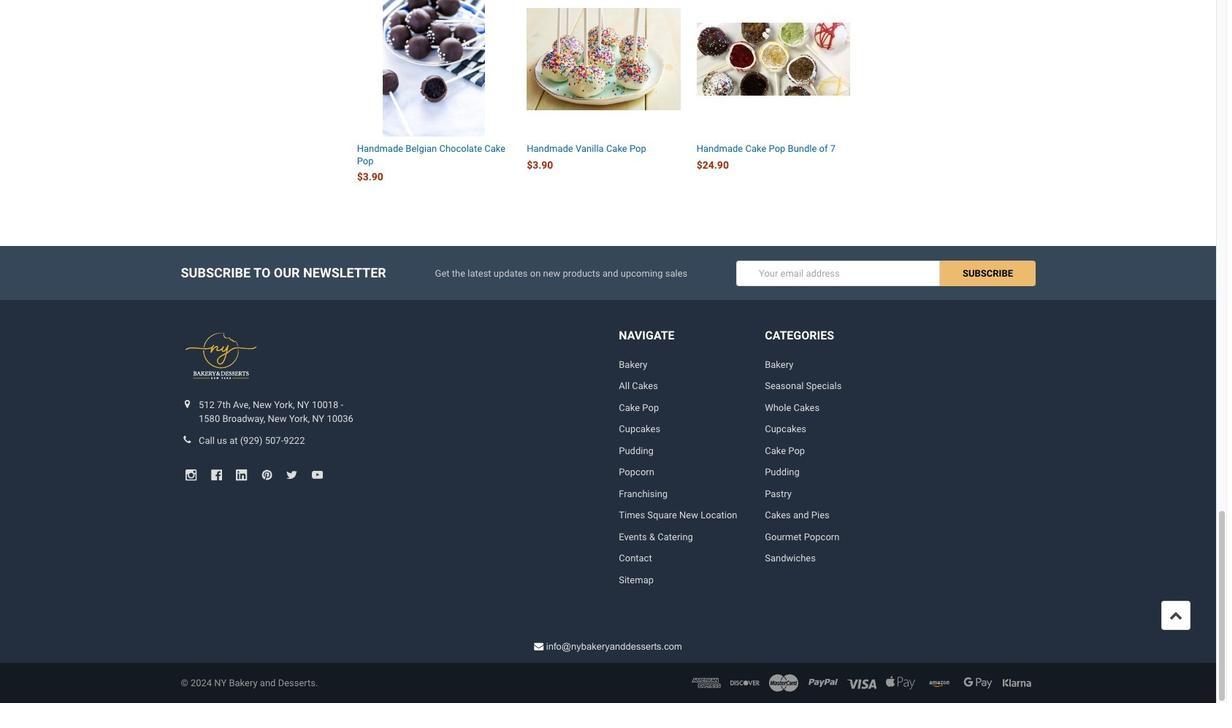 Task type: locate. For each thing, give the bounding box(es) containing it.
None submit
[[941, 261, 1036, 286]]

footer
[[0, 247, 1217, 704]]

top of page image
[[1170, 609, 1183, 623]]

0 vertical spatial li image
[[177, 400, 198, 409]]

2 li image from the top
[[177, 435, 198, 445]]

envelope image
[[534, 642, 544, 652]]

li image
[[177, 400, 198, 409], [177, 435, 198, 445]]

1 vertical spatial li image
[[177, 435, 198, 445]]

Your email address email field
[[737, 261, 941, 286]]

handmade cake pop bundle of 7 image
[[697, 23, 851, 96]]



Task type: vqa. For each thing, say whether or not it's contained in the screenshot.
text field
no



Task type: describe. For each thing, give the bounding box(es) containing it.
handmade belgian chocolate cake pop image
[[357, 0, 511, 136]]

1 li image from the top
[[177, 400, 198, 409]]

ny bakery and desserts image
[[181, 329, 262, 384]]

handmade vanilla cake pop image
[[527, 8, 681, 111]]



